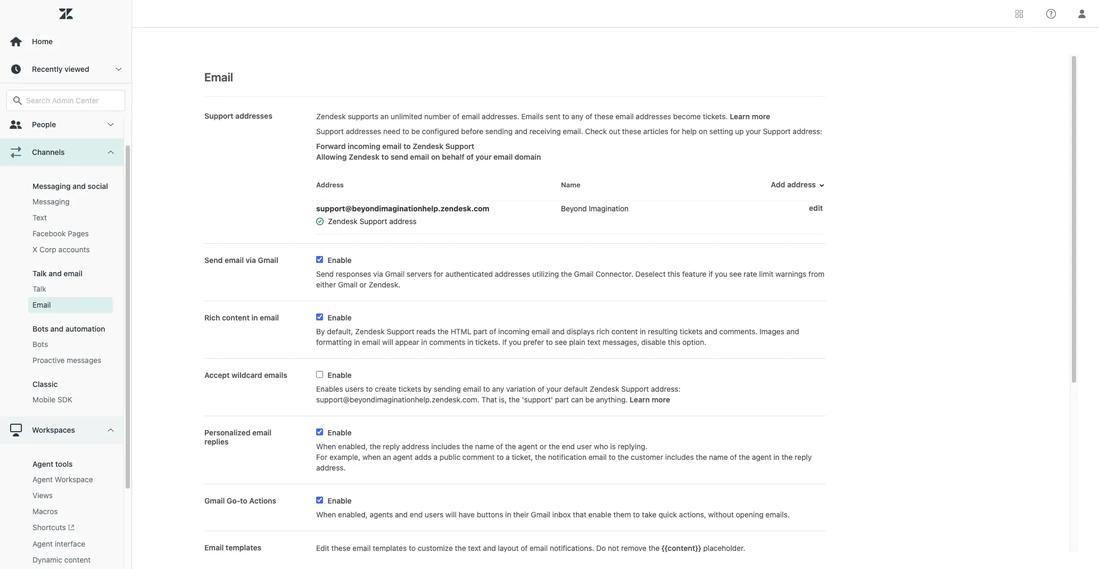 Task type: vqa. For each thing, say whether or not it's contained in the screenshot.
Talk and email's Talk
yes



Task type: locate. For each thing, give the bounding box(es) containing it.
0 vertical spatial bots
[[32, 324, 48, 333]]

Search Admin Center field
[[26, 96, 118, 105]]

messaging up 'text'
[[32, 197, 70, 206]]

social
[[88, 182, 108, 191]]

0 vertical spatial talk
[[32, 269, 47, 278]]

facebook pages link
[[28, 226, 113, 242]]

agent interface link
[[28, 537, 113, 552]]

and up bots link
[[50, 324, 64, 333]]

bots up bots element
[[32, 324, 48, 333]]

agent for agent workspace
[[32, 475, 53, 484]]

viewed
[[65, 64, 89, 74]]

messaging for messaging and social
[[32, 182, 71, 191]]

talk up "talk" element
[[32, 269, 47, 278]]

agent interface element
[[32, 539, 85, 550]]

proactive
[[32, 356, 65, 365]]

agent up dynamic
[[32, 540, 53, 549]]

automation
[[65, 324, 105, 333]]

macros
[[32, 507, 58, 516]]

views element
[[32, 491, 53, 501]]

recently viewed
[[32, 64, 89, 74]]

zendesk products image
[[1016, 10, 1024, 17]]

recently
[[32, 64, 63, 74]]

bots element
[[32, 339, 48, 350]]

talk up the email
[[32, 284, 46, 293]]

tools
[[55, 460, 73, 469]]

agent up views
[[32, 475, 53, 484]]

people button
[[0, 111, 124, 138]]

text link
[[28, 210, 113, 226]]

0 vertical spatial and
[[73, 182, 86, 191]]

tree item
[[0, 138, 124, 417], [0, 417, 124, 569]]

and for bots
[[50, 324, 64, 333]]

2 vertical spatial and
[[50, 324, 64, 333]]

workspaces
[[32, 426, 75, 435]]

1 vertical spatial agent
[[32, 475, 53, 484]]

content
[[64, 556, 91, 565]]

dynamic content link
[[28, 552, 113, 568]]

2 agent from the top
[[32, 475, 53, 484]]

and up messaging link
[[73, 182, 86, 191]]

channels button
[[0, 138, 124, 166]]

messaging and social element
[[32, 182, 108, 191]]

and for messaging
[[73, 182, 86, 191]]

0 vertical spatial agent
[[32, 460, 53, 469]]

and
[[73, 182, 86, 191], [49, 269, 62, 278], [50, 324, 64, 333]]

2 talk from the top
[[32, 284, 46, 293]]

email element
[[32, 300, 51, 311]]

messaging
[[32, 182, 71, 191], [32, 197, 70, 206]]

and for talk
[[49, 269, 62, 278]]

people
[[32, 120, 56, 129]]

tree
[[0, 111, 132, 569]]

messages
[[67, 356, 101, 365]]

primary element
[[0, 0, 132, 569]]

views
[[32, 491, 53, 500]]

messaging up messaging element
[[32, 182, 71, 191]]

None search field
[[1, 90, 130, 111]]

1 vertical spatial messaging
[[32, 197, 70, 206]]

1 agent from the top
[[32, 460, 53, 469]]

shortcuts
[[32, 523, 66, 532]]

agent left tools
[[32, 460, 53, 469]]

macros element
[[32, 507, 58, 517]]

workspace
[[55, 475, 93, 484]]

2 bots from the top
[[32, 340, 48, 349]]

x corp accounts
[[32, 245, 90, 254]]

facebook
[[32, 229, 66, 238]]

1 tree item from the top
[[0, 138, 124, 417]]

mobile sdk
[[32, 395, 72, 404]]

messaging for messaging
[[32, 197, 70, 206]]

proactive messages
[[32, 356, 101, 365]]

mobile
[[32, 395, 56, 404]]

x corp accounts link
[[28, 242, 113, 258]]

help image
[[1047, 9, 1057, 18]]

dynamic content
[[32, 556, 91, 565]]

1 bots from the top
[[32, 324, 48, 333]]

agent workspace
[[32, 475, 93, 484]]

talk element
[[32, 284, 46, 295]]

and left email
[[49, 269, 62, 278]]

bots
[[32, 324, 48, 333], [32, 340, 48, 349]]

workspaces button
[[0, 417, 124, 444]]

tree containing people
[[0, 111, 132, 569]]

agent tools element
[[32, 460, 73, 469]]

mobile sdk element
[[32, 395, 72, 405]]

sdk
[[58, 395, 72, 404]]

1 talk from the top
[[32, 269, 47, 278]]

2 vertical spatial agent
[[32, 540, 53, 549]]

messaging inside messaging link
[[32, 197, 70, 206]]

2 messaging from the top
[[32, 197, 70, 206]]

1 messaging from the top
[[32, 182, 71, 191]]

tree item containing channels
[[0, 138, 124, 417]]

accounts
[[58, 245, 90, 254]]

agent for agent tools
[[32, 460, 53, 469]]

mobile sdk link
[[28, 392, 113, 408]]

1 vertical spatial talk
[[32, 284, 46, 293]]

2 tree item from the top
[[0, 417, 124, 569]]

proactive messages link
[[28, 353, 113, 369]]

bots up proactive
[[32, 340, 48, 349]]

3 agent from the top
[[32, 540, 53, 549]]

talk link
[[28, 281, 113, 297]]

1 vertical spatial bots
[[32, 340, 48, 349]]

email
[[64, 269, 82, 278]]

0 vertical spatial messaging
[[32, 182, 71, 191]]

1 vertical spatial and
[[49, 269, 62, 278]]

agent
[[32, 460, 53, 469], [32, 475, 53, 484], [32, 540, 53, 549]]

talk
[[32, 269, 47, 278], [32, 284, 46, 293]]



Task type: describe. For each thing, give the bounding box(es) containing it.
proactive messages element
[[32, 355, 101, 366]]

agent tools
[[32, 460, 73, 469]]

classic element
[[32, 380, 58, 389]]

messaging element
[[32, 197, 70, 207]]

channels group
[[0, 166, 124, 417]]

classic
[[32, 380, 58, 389]]

agent workspace element
[[32, 475, 93, 485]]

shortcuts link
[[28, 520, 113, 537]]

shortcuts element
[[32, 523, 74, 534]]

talk and email element
[[32, 269, 82, 278]]

interface
[[55, 540, 85, 549]]

none search field inside primary element
[[1, 90, 130, 111]]

user menu image
[[1076, 7, 1090, 21]]

bots link
[[28, 337, 113, 353]]

facebook pages
[[32, 229, 89, 238]]

email
[[32, 300, 51, 309]]

messaging and social
[[32, 182, 108, 191]]

bots for bots and automation
[[32, 324, 48, 333]]

agent for agent interface
[[32, 540, 53, 549]]

dynamic content element
[[32, 555, 91, 566]]

agent workspace link
[[28, 472, 113, 488]]

text element
[[32, 213, 47, 223]]

bots for bots
[[32, 340, 48, 349]]

bots and automation
[[32, 324, 105, 333]]

x corp accounts element
[[32, 244, 90, 255]]

channels
[[32, 148, 65, 157]]

workspaces group
[[0, 444, 124, 569]]

views link
[[28, 488, 113, 504]]

bots and automation element
[[32, 324, 105, 333]]

talk for talk
[[32, 284, 46, 293]]

facebook pages element
[[32, 228, 89, 239]]

talk for talk and email
[[32, 269, 47, 278]]

x
[[32, 245, 37, 254]]

talk and email
[[32, 269, 82, 278]]

home
[[32, 37, 53, 46]]

home button
[[0, 28, 132, 55]]

macros link
[[28, 504, 113, 520]]

tree item containing workspaces
[[0, 417, 124, 569]]

messaging link
[[28, 194, 113, 210]]

dynamic
[[32, 556, 62, 565]]

recently viewed button
[[0, 55, 132, 83]]

agent interface
[[32, 540, 85, 549]]

corp
[[39, 245, 56, 254]]

text
[[32, 213, 47, 222]]

tree inside primary element
[[0, 111, 132, 569]]

email link
[[28, 297, 113, 313]]

pages
[[68, 229, 89, 238]]



